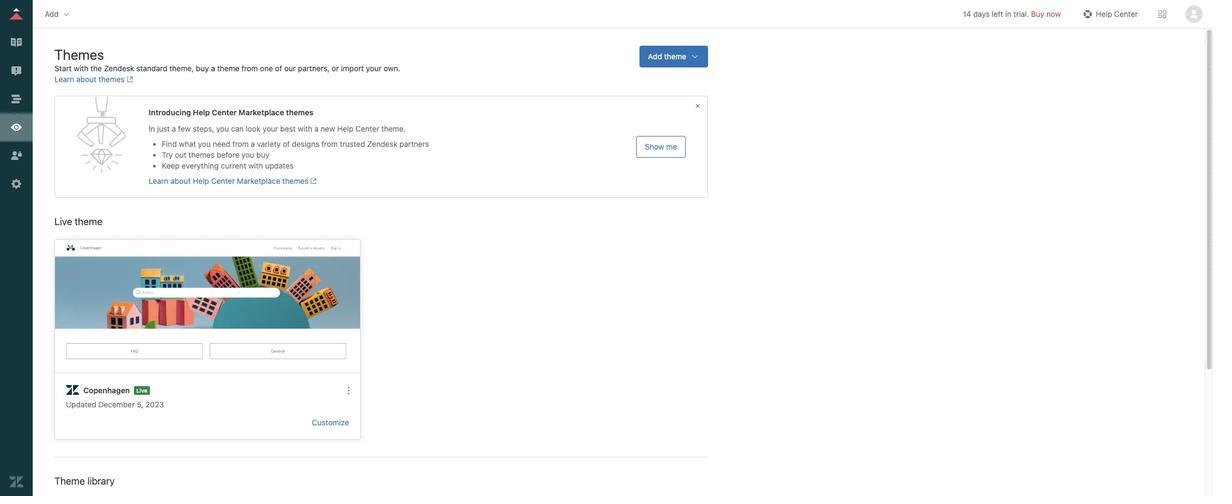 Task type: vqa. For each thing, say whether or not it's contained in the screenshot.
Ticketing
no



Task type: locate. For each thing, give the bounding box(es) containing it.
a left few
[[172, 124, 176, 133]]

zendesk inside find what you need from a variety of designs from trusted zendesk partners try out themes before you buy keep everything current with updates
[[367, 139, 397, 149]]

1 vertical spatial you
[[198, 139, 211, 149]]

of down best on the left of the page
[[283, 139, 290, 149]]

help right now
[[1096, 9, 1112, 18]]

theme type image
[[66, 385, 79, 398]]

our
[[284, 64, 296, 73]]

customize design image
[[9, 120, 23, 135]]

theme inside button
[[664, 52, 686, 61]]

theme.
[[381, 124, 406, 133]]

zendesk products image
[[1159, 10, 1166, 18]]

show
[[645, 142, 664, 151]]

your up the 'variety'
[[263, 124, 278, 133]]

in
[[1005, 9, 1012, 18]]

with up designs
[[298, 124, 312, 133]]

with up learn about themes
[[74, 64, 88, 73]]

updated december 5, 2023
[[66, 400, 164, 410]]

just
[[157, 124, 170, 133]]

buy
[[196, 64, 209, 73], [256, 150, 269, 160]]

0 vertical spatial your
[[366, 64, 382, 73]]

need
[[213, 139, 230, 149]]

0 vertical spatial you
[[216, 124, 229, 133]]

with inside 'themes start with the zendesk standard theme, buy a theme from one of our partners, or import your own.'
[[74, 64, 88, 73]]

2023
[[145, 400, 164, 410]]

zendesk down the theme. at top
[[367, 139, 397, 149]]

5,
[[137, 400, 143, 410]]

0 horizontal spatial add
[[45, 9, 59, 18]]

buy right theme,
[[196, 64, 209, 73]]

1 horizontal spatial about
[[171, 176, 191, 186]]

0 vertical spatial add
[[45, 9, 59, 18]]

add inside 'button'
[[45, 9, 59, 18]]

a
[[211, 64, 215, 73], [172, 124, 176, 133], [314, 124, 319, 133], [251, 139, 255, 149]]

0 vertical spatial zendesk
[[104, 64, 134, 73]]

themes start with the zendesk standard theme, buy a theme from one of our partners, or import your own.
[[54, 46, 400, 73]]

1 vertical spatial of
[[283, 139, 290, 149]]

Add theme button
[[639, 46, 708, 68]]

the
[[90, 64, 102, 73]]

1 vertical spatial theme
[[217, 64, 239, 73]]

learn for learn about themes
[[54, 75, 74, 84]]

2 horizontal spatial you
[[242, 150, 254, 160]]

from down can
[[232, 139, 249, 149]]

a inside 'themes start with the zendesk standard theme, buy a theme from one of our partners, or import your own.'
[[211, 64, 215, 73]]

standard
[[136, 64, 167, 73]]

2 vertical spatial theme
[[75, 216, 102, 228]]

center up trusted at the top left of page
[[356, 124, 379, 133]]

None button
[[1184, 5, 1204, 23]]

0 horizontal spatial you
[[198, 139, 211, 149]]

keep
[[162, 161, 180, 170]]

0 vertical spatial of
[[275, 64, 282, 73]]

your left "own."
[[366, 64, 382, 73]]

1 horizontal spatial zendesk
[[367, 139, 397, 149]]

you down steps,
[[198, 139, 211, 149]]

0 horizontal spatial theme
[[75, 216, 102, 228]]

theme library
[[54, 476, 115, 488]]

1 vertical spatial about
[[171, 176, 191, 186]]

1 vertical spatial marketplace
[[237, 176, 280, 186]]

learn for learn about help center marketplace themes
[[149, 176, 168, 186]]

0 vertical spatial learn
[[54, 75, 74, 84]]

of
[[275, 64, 282, 73], [283, 139, 290, 149]]

0 horizontal spatial of
[[275, 64, 282, 73]]

days
[[973, 9, 990, 18]]

out
[[175, 150, 186, 160]]

learn down keep
[[149, 176, 168, 186]]

add
[[45, 9, 59, 18], [648, 52, 662, 61]]

1 horizontal spatial add
[[648, 52, 662, 61]]

with
[[74, 64, 88, 73], [298, 124, 312, 133], [248, 161, 263, 170]]

open theme context menu image
[[344, 387, 353, 395]]

find
[[162, 139, 177, 149]]

theme
[[664, 52, 686, 61], [217, 64, 239, 73], [75, 216, 102, 228]]

you left can
[[216, 124, 229, 133]]

0 vertical spatial live
[[54, 216, 72, 228]]

0 horizontal spatial your
[[263, 124, 278, 133]]

2 vertical spatial with
[[248, 161, 263, 170]]

1 horizontal spatial theme
[[217, 64, 239, 73]]

live
[[54, 216, 72, 228], [136, 388, 147, 394]]

live for live
[[136, 388, 147, 394]]

0 vertical spatial about
[[76, 75, 96, 84]]

manage articles image
[[9, 35, 23, 50]]

steps,
[[193, 124, 214, 133]]

1 horizontal spatial with
[[248, 161, 263, 170]]

0 vertical spatial buy
[[196, 64, 209, 73]]

trusted
[[340, 139, 365, 149]]

0 horizontal spatial with
[[74, 64, 88, 73]]

about
[[76, 75, 96, 84], [171, 176, 191, 186]]

about for help
[[171, 176, 191, 186]]

1 vertical spatial live
[[136, 388, 147, 394]]

1 horizontal spatial of
[[283, 139, 290, 149]]

add inside button
[[648, 52, 662, 61]]

center down the current
[[211, 176, 235, 186]]

themes inside find what you need from a variety of designs from trusted zendesk partners try out themes before you buy keep everything current with updates
[[189, 150, 215, 160]]

themes
[[54, 46, 104, 63]]

about down keep
[[171, 176, 191, 186]]

about down the
[[76, 75, 96, 84]]

in just a few steps, you can look your best with a new help center theme.
[[149, 124, 406, 133]]

0 vertical spatial with
[[74, 64, 88, 73]]

add for add
[[45, 9, 59, 18]]

1 vertical spatial with
[[298, 124, 312, 133]]

0 horizontal spatial about
[[76, 75, 96, 84]]

theme for add theme
[[664, 52, 686, 61]]

14
[[963, 9, 971, 18]]

a down "look"
[[251, 139, 255, 149]]

settings image
[[9, 177, 23, 191]]

updated
[[66, 400, 96, 410]]

0 horizontal spatial buy
[[196, 64, 209, 73]]

learn down start
[[54, 75, 74, 84]]

left
[[992, 9, 1003, 18]]

1 horizontal spatial buy
[[256, 150, 269, 160]]

from left 'one'
[[241, 64, 258, 73]]

themes up everything
[[189, 150, 215, 160]]

1 horizontal spatial live
[[136, 388, 147, 394]]

1 vertical spatial zendesk
[[367, 139, 397, 149]]

1 vertical spatial learn
[[149, 176, 168, 186]]

marketplace down updates
[[237, 176, 280, 186]]

customize
[[312, 418, 349, 428]]

marketplace up "look"
[[239, 108, 284, 117]]

from
[[241, 64, 258, 73], [232, 139, 249, 149], [321, 139, 338, 149]]

marketplace
[[239, 108, 284, 117], [237, 176, 280, 186]]

learn about themes
[[54, 75, 125, 84]]

with right the current
[[248, 161, 263, 170]]

zendesk inside 'themes start with the zendesk standard theme, buy a theme from one of our partners, or import your own.'
[[104, 64, 134, 73]]

0 horizontal spatial zendesk
[[104, 64, 134, 73]]

1 horizontal spatial your
[[366, 64, 382, 73]]

1 vertical spatial add
[[648, 52, 662, 61]]

1 vertical spatial buy
[[256, 150, 269, 160]]

arrange content image
[[9, 92, 23, 106]]

help up trusted at the top left of page
[[337, 124, 353, 133]]

a right theme,
[[211, 64, 215, 73]]

buy down the 'variety'
[[256, 150, 269, 160]]

zendesk
[[104, 64, 134, 73], [367, 139, 397, 149]]

0 vertical spatial marketplace
[[239, 108, 284, 117]]

find what you need from a variety of designs from trusted zendesk partners try out themes before you buy keep everything current with updates
[[162, 139, 429, 170]]

0 vertical spatial theme
[[664, 52, 686, 61]]

help
[[1096, 9, 1112, 18], [193, 108, 210, 117], [337, 124, 353, 133], [193, 176, 209, 186]]

introducing help center marketplace themes
[[149, 108, 313, 117]]

what
[[179, 139, 196, 149]]

zendesk right the
[[104, 64, 134, 73]]

theme for live theme
[[75, 216, 102, 228]]

library
[[87, 476, 115, 488]]

2 horizontal spatial theme
[[664, 52, 686, 61]]

of left our
[[275, 64, 282, 73]]

1 horizontal spatial learn
[[149, 176, 168, 186]]

you up the current
[[242, 150, 254, 160]]

learn
[[54, 75, 74, 84], [149, 176, 168, 186]]

0 horizontal spatial learn
[[54, 75, 74, 84]]

one
[[260, 64, 273, 73]]

your
[[366, 64, 382, 73], [263, 124, 278, 133]]

center left "zendesk products" icon
[[1114, 9, 1138, 18]]

center
[[1114, 9, 1138, 18], [212, 108, 237, 117], [356, 124, 379, 133], [211, 176, 235, 186]]

user permissions image
[[9, 149, 23, 163]]

variety
[[257, 139, 281, 149]]

you
[[216, 124, 229, 133], [198, 139, 211, 149], [242, 150, 254, 160]]

few
[[178, 124, 191, 133]]

themes
[[99, 75, 125, 84], [286, 108, 313, 117], [189, 150, 215, 160], [282, 176, 308, 186]]

1 vertical spatial your
[[263, 124, 278, 133]]

0 horizontal spatial live
[[54, 216, 72, 228]]



Task type: describe. For each thing, give the bounding box(es) containing it.
from down new
[[321, 139, 338, 149]]

partners
[[400, 139, 429, 149]]

buy inside 'themes start with the zendesk standard theme, buy a theme from one of our partners, or import your own.'
[[196, 64, 209, 73]]

learn about help center marketplace themes
[[149, 176, 308, 186]]

help up steps,
[[193, 108, 210, 117]]

with inside find what you need from a variety of designs from trusted zendesk partners try out themes before you buy keep everything current with updates
[[248, 161, 263, 170]]

2 horizontal spatial with
[[298, 124, 312, 133]]

copenhagen
[[83, 386, 130, 395]]

look
[[246, 124, 261, 133]]

can
[[231, 124, 244, 133]]

Open theme context menu button
[[340, 382, 357, 400]]

center inside button
[[1114, 9, 1138, 18]]

designs
[[292, 139, 319, 149]]

in
[[149, 124, 155, 133]]

show me button
[[636, 136, 686, 158]]

themes up best on the left of the page
[[286, 108, 313, 117]]

customize link
[[312, 418, 349, 428]]

current
[[221, 161, 246, 170]]

introducing
[[149, 108, 191, 117]]

help down everything
[[193, 176, 209, 186]]

zendesk image
[[9, 476, 23, 490]]

new
[[321, 124, 335, 133]]

start
[[54, 64, 72, 73]]

theme,
[[169, 64, 194, 73]]

14 days left in trial. buy now
[[963, 9, 1061, 18]]

of inside 'themes start with the zendesk standard theme, buy a theme from one of our partners, or import your own.'
[[275, 64, 282, 73]]

add for add theme
[[648, 52, 662, 61]]

own.
[[384, 64, 400, 73]]

import
[[341, 64, 364, 73]]

try
[[162, 150, 173, 160]]

now
[[1047, 9, 1061, 18]]

2 vertical spatial you
[[242, 150, 254, 160]]

or
[[332, 64, 339, 73]]

trial.
[[1014, 9, 1029, 18]]

about for themes
[[76, 75, 96, 84]]

me
[[666, 142, 677, 151]]

help center button
[[1077, 6, 1141, 22]]

of inside find what you need from a variety of designs from trusted zendesk partners try out themes before you buy keep everything current with updates
[[283, 139, 290, 149]]

a left new
[[314, 124, 319, 133]]

learn about help center marketplace themes link
[[149, 176, 317, 186]]

theme
[[54, 476, 85, 488]]

a inside find what you need from a variety of designs from trusted zendesk partners try out themes before you buy keep everything current with updates
[[251, 139, 255, 149]]

help inside help center button
[[1096, 9, 1112, 18]]

Add button
[[41, 6, 74, 22]]

everything
[[182, 161, 219, 170]]

show me
[[645, 142, 677, 151]]

live for live theme
[[54, 216, 72, 228]]

theme inside 'themes start with the zendesk standard theme, buy a theme from one of our partners, or import your own.'
[[217, 64, 239, 73]]

from inside 'themes start with the zendesk standard theme, buy a theme from one of our partners, or import your own.'
[[241, 64, 258, 73]]

live theme
[[54, 216, 102, 228]]

december
[[98, 400, 135, 410]]

partners,
[[298, 64, 330, 73]]

buy inside find what you need from a variety of designs from trusted zendesk partners try out themes before you buy keep everything current with updates
[[256, 150, 269, 160]]

best
[[280, 124, 296, 133]]

before
[[217, 150, 239, 160]]

themes down updates
[[282, 176, 308, 186]]

add theme
[[648, 52, 686, 61]]

updates
[[265, 161, 294, 170]]

buy
[[1031, 9, 1044, 18]]

your inside 'themes start with the zendesk standard theme, buy a theme from one of our partners, or import your own.'
[[366, 64, 382, 73]]

themes down the
[[99, 75, 125, 84]]

learn about themes link
[[54, 75, 133, 84]]

moderate content image
[[9, 64, 23, 78]]

help center
[[1096, 9, 1138, 18]]

center up can
[[212, 108, 237, 117]]

1 horizontal spatial you
[[216, 124, 229, 133]]



